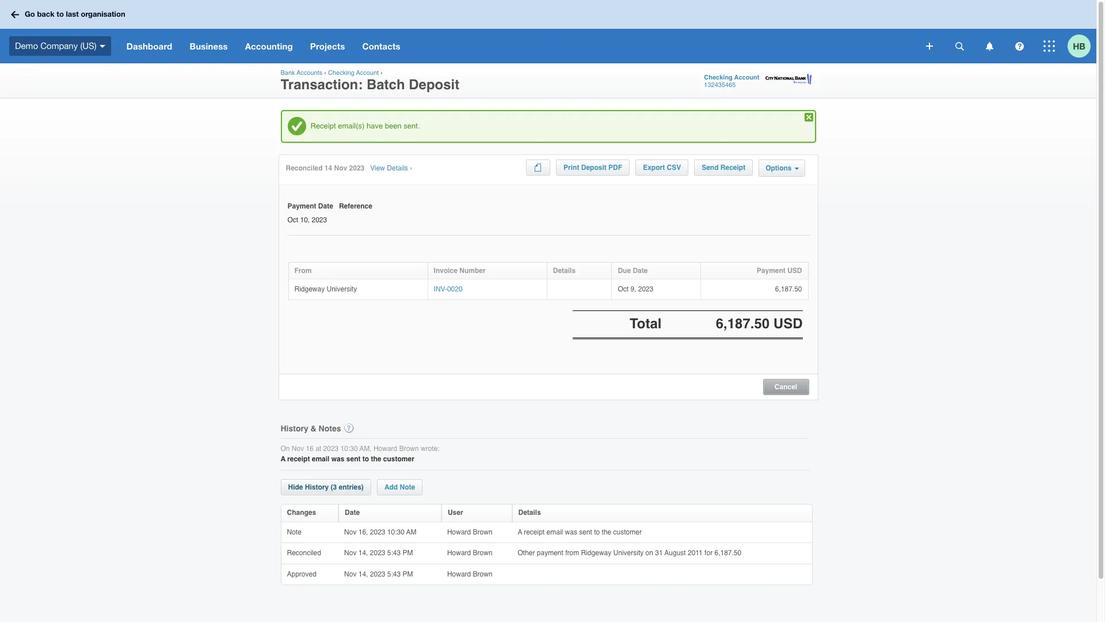 Task type: vqa. For each thing, say whether or not it's contained in the screenshot.
left all
no



Task type: locate. For each thing, give the bounding box(es) containing it.
was inside on nov 16 at 2023 10:30 am, howard brown wrote: a receipt email was sent to the customer
[[332, 455, 345, 463]]

the up other payment from ridgeway university on 31 august 2011 for 6,187.50
[[602, 528, 612, 536]]

2 vertical spatial howard brown
[[447, 570, 495, 578]]

go
[[25, 9, 35, 19]]

send receipt link
[[695, 160, 753, 176]]

details
[[387, 164, 408, 172], [553, 267, 576, 275], [519, 509, 541, 517]]

note
[[400, 483, 415, 491], [287, 528, 304, 536]]

send receipt
[[702, 164, 746, 172]]

notes
[[319, 424, 341, 433]]

payment
[[288, 202, 317, 210], [757, 267, 786, 275]]

0 horizontal spatial was
[[332, 455, 345, 463]]

a
[[281, 455, 286, 463], [518, 528, 523, 536]]

1 vertical spatial email
[[547, 528, 563, 536]]

nov
[[334, 164, 347, 172], [292, 445, 304, 453], [344, 528, 357, 536], [344, 549, 357, 557], [344, 570, 357, 578]]

2 horizontal spatial to
[[595, 528, 600, 536]]

payment left usd
[[757, 267, 786, 275]]

accounting
[[245, 41, 293, 51]]

navigation containing dashboard
[[118, 29, 919, 63]]

howard for reconciled
[[447, 549, 471, 557]]

1 horizontal spatial date
[[345, 509, 360, 517]]

0 horizontal spatial university
[[327, 285, 357, 293]]

0 vertical spatial pm
[[403, 549, 413, 557]]

the down am,
[[371, 455, 382, 463]]

history left (3
[[305, 483, 329, 491]]

accounts
[[297, 69, 323, 77]]

deposit left pdf
[[582, 164, 607, 172]]

date inside payment date oct 10, 2023
[[318, 202, 333, 210]]

0 horizontal spatial 10:30
[[341, 445, 358, 453]]

1 vertical spatial nov 14, 2023 5:43 pm
[[344, 570, 415, 578]]

receipt inside on nov 16 at 2023 10:30 am, howard brown wrote: a receipt email was sent to the customer
[[287, 455, 310, 463]]

14, for reconciled
[[359, 549, 368, 557]]

1 horizontal spatial email
[[547, 528, 563, 536]]

6,187.50 down usd
[[776, 285, 803, 293]]

payment for payment date oct 10, 2023
[[288, 202, 317, 210]]

0 horizontal spatial receipt
[[287, 455, 310, 463]]

0 horizontal spatial date
[[318, 202, 333, 210]]

export csv
[[643, 164, 681, 172]]

1 vertical spatial note
[[287, 528, 304, 536]]

to left last
[[57, 9, 64, 19]]

1 14, from the top
[[359, 549, 368, 557]]

0 horizontal spatial email
[[312, 455, 330, 463]]

6,187.50 right for
[[715, 549, 742, 557]]

nov left the "16"
[[292, 445, 304, 453]]

howard for note
[[447, 528, 471, 536]]

1 vertical spatial university
[[614, 549, 644, 557]]

svg image
[[11, 11, 19, 18], [1044, 40, 1056, 52], [1016, 42, 1024, 50], [99, 45, 105, 48]]

oct left 9,
[[618, 285, 629, 293]]

sent down am,
[[347, 455, 361, 463]]

howard brown
[[447, 528, 495, 536], [447, 549, 495, 557], [447, 570, 495, 578]]

date right due
[[633, 267, 648, 275]]

print deposit pdf link
[[556, 160, 630, 176]]

10:30 inside on nov 16 at 2023 10:30 am, howard brown wrote: a receipt email was sent to the customer
[[341, 445, 358, 453]]

1 vertical spatial sent
[[580, 528, 593, 536]]

nov inside on nov 16 at 2023 10:30 am, howard brown wrote: a receipt email was sent to the customer
[[292, 445, 304, 453]]

10,
[[300, 216, 310, 224]]

to down am,
[[363, 455, 369, 463]]

0 vertical spatial was
[[332, 455, 345, 463]]

0 vertical spatial the
[[371, 455, 382, 463]]

receipt down the "16"
[[287, 455, 310, 463]]

from
[[295, 267, 312, 275]]

have
[[367, 122, 383, 130]]

2 pm from the top
[[403, 570, 413, 578]]

1 vertical spatial 10:30
[[388, 528, 405, 536]]

0 vertical spatial reconciled
[[286, 164, 323, 172]]

0 vertical spatial howard brown
[[447, 528, 495, 536]]

customer up add note link
[[383, 455, 415, 463]]

export
[[643, 164, 665, 172]]

1 horizontal spatial a
[[518, 528, 523, 536]]

2 horizontal spatial details
[[553, 267, 576, 275]]

0 horizontal spatial deposit
[[409, 77, 460, 93]]

pm for approved
[[403, 570, 413, 578]]

note down changes
[[287, 528, 304, 536]]

1 horizontal spatial customer
[[614, 528, 642, 536]]

0 vertical spatial oct
[[288, 216, 298, 224]]

0 horizontal spatial note
[[287, 528, 304, 536]]

oct
[[288, 216, 298, 224], [618, 285, 629, 293]]

reconciled for reconciled 14 nov 2023 view details ›
[[286, 164, 323, 172]]

email up payment
[[547, 528, 563, 536]]

0 vertical spatial a
[[281, 455, 286, 463]]

bank accounts › checking account › transaction:                batch deposit
[[281, 69, 460, 93]]

deposit inside bank accounts › checking account › transaction:                batch deposit
[[409, 77, 460, 93]]

banner
[[0, 0, 1097, 63]]

0 vertical spatial details
[[387, 164, 408, 172]]

0 horizontal spatial customer
[[383, 455, 415, 463]]

1 horizontal spatial account
[[735, 74, 760, 81]]

receipt up other
[[524, 528, 545, 536]]

0 vertical spatial sent
[[347, 455, 361, 463]]

1 horizontal spatial ridgeway
[[581, 549, 612, 557]]

1 horizontal spatial details
[[519, 509, 541, 517]]

nov down nov 16, 2023 10:30 am
[[344, 549, 357, 557]]

checking inside bank accounts › checking account › transaction:                batch deposit
[[328, 69, 355, 77]]

0 horizontal spatial 6,187.50
[[715, 549, 742, 557]]

howard
[[374, 445, 398, 453], [447, 528, 471, 536], [447, 549, 471, 557], [447, 570, 471, 578]]

demo company (us)
[[15, 41, 97, 51]]

1 vertical spatial receipt
[[721, 164, 746, 172]]

0 vertical spatial deposit
[[409, 77, 460, 93]]

1 pm from the top
[[403, 549, 413, 557]]

account
[[356, 69, 379, 77], [735, 74, 760, 81]]

receipt
[[311, 122, 336, 130], [721, 164, 746, 172]]

view
[[370, 164, 385, 172]]

1 vertical spatial reconciled
[[287, 549, 323, 557]]

0 horizontal spatial ›
[[324, 69, 327, 77]]

2 vertical spatial date
[[345, 509, 360, 517]]

1 vertical spatial howard brown
[[447, 549, 495, 557]]

1 vertical spatial payment
[[757, 267, 786, 275]]

pm
[[403, 549, 413, 557], [403, 570, 413, 578]]

1 horizontal spatial to
[[363, 455, 369, 463]]

2 nov 14, 2023 5:43 pm from the top
[[344, 570, 415, 578]]

note right add
[[400, 483, 415, 491]]

0 vertical spatial receipt
[[287, 455, 310, 463]]

0 vertical spatial to
[[57, 9, 64, 19]]

brown for note
[[473, 528, 493, 536]]

0 horizontal spatial the
[[371, 455, 382, 463]]

0 vertical spatial note
[[400, 483, 415, 491]]

1 vertical spatial details
[[553, 267, 576, 275]]

1 vertical spatial a
[[518, 528, 523, 536]]

csv
[[667, 164, 681, 172]]

for
[[705, 549, 713, 557]]

1 horizontal spatial was
[[565, 528, 578, 536]]

0 horizontal spatial sent
[[347, 455, 361, 463]]

1 horizontal spatial university
[[614, 549, 644, 557]]

nov right approved
[[344, 570, 357, 578]]

0 vertical spatial date
[[318, 202, 333, 210]]

›
[[324, 69, 327, 77], [381, 69, 383, 77], [410, 164, 413, 172]]

1 5:43 from the top
[[388, 549, 401, 557]]

10:30
[[341, 445, 358, 453], [388, 528, 405, 536]]

reconciled left 14
[[286, 164, 323, 172]]

0 horizontal spatial checking
[[328, 69, 355, 77]]

0 vertical spatial 6,187.50
[[776, 285, 803, 293]]

1 vertical spatial date
[[633, 267, 648, 275]]

due date
[[618, 267, 648, 275]]

cancel
[[775, 383, 798, 391]]

receipt email(s) have been sent.
[[311, 122, 420, 130]]

a up other
[[518, 528, 523, 536]]

2 horizontal spatial ›
[[410, 164, 413, 172]]

0 horizontal spatial to
[[57, 9, 64, 19]]

date
[[318, 202, 333, 210], [633, 267, 648, 275], [345, 509, 360, 517]]

go back to last organisation
[[25, 9, 125, 19]]

1 horizontal spatial deposit
[[582, 164, 607, 172]]

deposit up sent.
[[409, 77, 460, 93]]

receipt
[[287, 455, 310, 463], [524, 528, 545, 536]]

2 horizontal spatial date
[[633, 267, 648, 275]]

business button
[[181, 29, 237, 63]]

1 horizontal spatial oct
[[618, 285, 629, 293]]

checking
[[328, 69, 355, 77], [705, 74, 733, 81]]

date for due date
[[633, 267, 648, 275]]

1 horizontal spatial receipt
[[524, 528, 545, 536]]

0 vertical spatial 14,
[[359, 549, 368, 557]]

10:30 left am,
[[341, 445, 358, 453]]

10:30 left am
[[388, 528, 405, 536]]

howard for approved
[[447, 570, 471, 578]]

to inside on nov 16 at 2023 10:30 am, howard brown wrote: a receipt email was sent to the customer
[[363, 455, 369, 463]]

0 vertical spatial email
[[312, 455, 330, 463]]

nov for reconciled
[[344, 549, 357, 557]]

payment up 10,
[[288, 202, 317, 210]]

0 vertical spatial customer
[[383, 455, 415, 463]]

14,
[[359, 549, 368, 557], [359, 570, 368, 578]]

brown for approved
[[473, 570, 493, 578]]

1 vertical spatial was
[[565, 528, 578, 536]]

1 vertical spatial pm
[[403, 570, 413, 578]]

1 vertical spatial 5:43
[[388, 570, 401, 578]]

0 horizontal spatial oct
[[288, 216, 298, 224]]

oct left 10,
[[288, 216, 298, 224]]

options
[[766, 164, 792, 172]]

0 vertical spatial nov 14, 2023 5:43 pm
[[344, 549, 415, 557]]

0 horizontal spatial receipt
[[311, 122, 336, 130]]

5:43 for reconciled
[[388, 549, 401, 557]]

31
[[656, 549, 663, 557]]

on
[[646, 549, 654, 557]]

university
[[327, 285, 357, 293], [614, 549, 644, 557]]

0 vertical spatial payment
[[288, 202, 317, 210]]

1 horizontal spatial 6,187.50
[[776, 285, 803, 293]]

to up other payment from ridgeway university on 31 august 2011 for 6,187.50
[[595, 528, 600, 536]]

was
[[332, 455, 345, 463], [565, 528, 578, 536]]

0 vertical spatial ridgeway
[[295, 285, 325, 293]]

accounting button
[[237, 29, 302, 63]]

ridgeway down from
[[295, 285, 325, 293]]

1 horizontal spatial receipt
[[721, 164, 746, 172]]

0 horizontal spatial ridgeway
[[295, 285, 325, 293]]

history
[[281, 424, 309, 433], [305, 483, 329, 491]]

2 howard brown from the top
[[447, 549, 495, 557]]

› right the accounts
[[324, 69, 327, 77]]

1 vertical spatial 14,
[[359, 570, 368, 578]]

reference
[[339, 202, 373, 210]]

reconciled up approved
[[287, 549, 323, 557]]

date for payment date oct 10, 2023
[[318, 202, 333, 210]]

payment inside payment date oct 10, 2023
[[288, 202, 317, 210]]

navigation
[[118, 29, 919, 63]]

1 vertical spatial customer
[[614, 528, 642, 536]]

1 vertical spatial to
[[363, 455, 369, 463]]

go back to last organisation link
[[7, 4, 132, 25]]

oct 9, 2023
[[618, 285, 654, 293]]

payment date oct 10, 2023
[[288, 202, 333, 224]]

checking inside checking account 132435465
[[705, 74, 733, 81]]

history left &
[[281, 424, 309, 433]]

receipt left email(s)
[[311, 122, 336, 130]]

email down at
[[312, 455, 330, 463]]

checking account link
[[328, 69, 379, 77]]

0 vertical spatial university
[[327, 285, 357, 293]]

last
[[66, 9, 79, 19]]

0 horizontal spatial payment
[[288, 202, 317, 210]]

1 horizontal spatial 10:30
[[388, 528, 405, 536]]

nov left 16,
[[344, 528, 357, 536]]

was up from
[[565, 528, 578, 536]]

1 horizontal spatial the
[[602, 528, 612, 536]]

2 14, from the top
[[359, 570, 368, 578]]

receipt right send
[[721, 164, 746, 172]]

0 horizontal spatial account
[[356, 69, 379, 77]]

deposit inside "link"
[[582, 164, 607, 172]]

0 horizontal spatial a
[[281, 455, 286, 463]]

0 vertical spatial 5:43
[[388, 549, 401, 557]]

0 horizontal spatial svg image
[[927, 43, 934, 50]]

customer up other payment from ridgeway university on 31 august 2011 for 6,187.50
[[614, 528, 642, 536]]

date up 16,
[[345, 509, 360, 517]]

ridgeway right from
[[581, 549, 612, 557]]

customer inside on nov 16 at 2023 10:30 am, howard brown wrote: a receipt email was sent to the customer
[[383, 455, 415, 463]]

1 horizontal spatial checking
[[705, 74, 733, 81]]

› down contacts
[[381, 69, 383, 77]]

nov 14, 2023 5:43 pm
[[344, 549, 415, 557], [344, 570, 415, 578]]

date left reference
[[318, 202, 333, 210]]

2 5:43 from the top
[[388, 570, 401, 578]]

howard brown for other payment from ridgeway university on 31 august 2011 for 6,187.50
[[447, 549, 495, 557]]

1 vertical spatial history
[[305, 483, 329, 491]]

total
[[630, 316, 662, 332]]

organisation
[[81, 9, 125, 19]]

hide
[[288, 483, 303, 491]]

was up (3
[[332, 455, 345, 463]]

1 nov 14, 2023 5:43 pm from the top
[[344, 549, 415, 557]]

› right view
[[410, 164, 413, 172]]

a down "on"
[[281, 455, 286, 463]]

projects button
[[302, 29, 354, 63]]

brown inside on nov 16 at 2023 10:30 am, howard brown wrote: a receipt email was sent to the customer
[[400, 445, 419, 453]]

14
[[325, 164, 332, 172]]

email(s)
[[338, 122, 365, 130]]

2023
[[349, 164, 365, 172], [312, 216, 327, 224], [639, 285, 654, 293], [323, 445, 339, 453], [370, 528, 386, 536], [370, 549, 386, 557], [370, 570, 386, 578]]

1 howard brown from the top
[[447, 528, 495, 536]]

sent up from
[[580, 528, 593, 536]]

5:43
[[388, 549, 401, 557], [388, 570, 401, 578]]

svg image
[[956, 42, 964, 50], [986, 42, 994, 50], [927, 43, 934, 50]]

payment
[[537, 549, 564, 557]]

1 horizontal spatial note
[[400, 483, 415, 491]]

a receipt email was sent to the customer
[[518, 528, 644, 536]]



Task type: describe. For each thing, give the bounding box(es) containing it.
view details › link
[[370, 164, 413, 173]]

add note
[[385, 483, 415, 491]]

at
[[316, 445, 322, 453]]

account inside checking account 132435465
[[735, 74, 760, 81]]

1 horizontal spatial sent
[[580, 528, 593, 536]]

email inside on nov 16 at 2023 10:30 am, howard brown wrote: a receipt email was sent to the customer
[[312, 455, 330, 463]]

export csv link
[[636, 160, 689, 176]]

brown for reconciled
[[473, 549, 493, 557]]

other
[[518, 549, 535, 557]]

send
[[702, 164, 719, 172]]

bank accounts link
[[281, 69, 323, 77]]

2 vertical spatial details
[[519, 509, 541, 517]]

pm for reconciled
[[403, 549, 413, 557]]

am
[[407, 528, 417, 536]]

svg image inside demo company (us) 'popup button'
[[99, 45, 105, 48]]

5:43 for approved
[[388, 570, 401, 578]]

dashboard
[[127, 41, 172, 51]]

oct inside payment date oct 10, 2023
[[288, 216, 298, 224]]

from
[[566, 549, 580, 557]]

sent inside on nov 16 at 2023 10:30 am, howard brown wrote: a receipt email was sent to the customer
[[347, 455, 361, 463]]

dashboard link
[[118, 29, 181, 63]]

14, for approved
[[359, 570, 368, 578]]

wrote:
[[421, 445, 440, 453]]

company
[[40, 41, 78, 51]]

nov for note
[[344, 528, 357, 536]]

hide history (3 entries)
[[288, 483, 364, 491]]

add
[[385, 483, 398, 491]]

add note link
[[377, 479, 423, 495]]

2 horizontal spatial svg image
[[986, 42, 994, 50]]

user
[[448, 509, 463, 517]]

1 horizontal spatial ›
[[381, 69, 383, 77]]

demo company (us) button
[[0, 29, 118, 63]]

1 vertical spatial 6,187.50
[[715, 549, 742, 557]]

1 horizontal spatial svg image
[[956, 42, 964, 50]]

inv-0020
[[434, 285, 463, 293]]

howard inside on nov 16 at 2023 10:30 am, howard brown wrote: a receipt email was sent to the customer
[[374, 445, 398, 453]]

invoice number
[[434, 267, 486, 275]]

nov 16, 2023 10:30 am
[[344, 528, 419, 536]]

0 vertical spatial receipt
[[311, 122, 336, 130]]

hide history (3 entries) link
[[281, 479, 371, 495]]

howard brown for a receipt email was sent to the customer
[[447, 528, 495, 536]]

3 howard brown from the top
[[447, 570, 495, 578]]

nov 14, 2023 5:43 pm for approved
[[344, 570, 415, 578]]

2023 inside payment date oct 10, 2023
[[312, 216, 327, 224]]

6,187.50 usd
[[716, 316, 803, 332]]

2 vertical spatial to
[[595, 528, 600, 536]]

pdf
[[609, 164, 623, 172]]

hb button
[[1068, 29, 1097, 63]]

history inside hide history (3 entries) link
[[305, 483, 329, 491]]

0 horizontal spatial details
[[387, 164, 408, 172]]

nov right 14
[[334, 164, 347, 172]]

checking account 132435465
[[705, 74, 760, 89]]

payment usd
[[757, 267, 803, 275]]

print
[[564, 164, 580, 172]]

a inside on nov 16 at 2023 10:30 am, howard brown wrote: a receipt email was sent to the customer
[[281, 455, 286, 463]]

ridgeway university
[[295, 285, 357, 293]]

banner containing hb
[[0, 0, 1097, 63]]

sent.
[[404, 122, 420, 130]]

inv-
[[434, 285, 447, 293]]

0020
[[447, 285, 463, 293]]

account inside bank accounts › checking account › transaction:                batch deposit
[[356, 69, 379, 77]]

entries)
[[339, 483, 364, 491]]

0 vertical spatial history
[[281, 424, 309, 433]]

due
[[618, 267, 631, 275]]

svg image inside go back to last organisation "link"
[[11, 11, 19, 18]]

business
[[190, 41, 228, 51]]

9,
[[631, 285, 637, 293]]

2011
[[688, 549, 703, 557]]

approved
[[287, 570, 319, 578]]

hb
[[1074, 41, 1086, 51]]

history & notes
[[281, 424, 341, 433]]

nov 14, 2023 5:43 pm for reconciled
[[344, 549, 415, 557]]

payment for payment usd
[[757, 267, 786, 275]]

invoice
[[434, 267, 458, 275]]

changes
[[287, 509, 316, 517]]

&
[[311, 424, 317, 433]]

am,
[[360, 445, 372, 453]]

august
[[665, 549, 686, 557]]

16,
[[359, 528, 368, 536]]

1 vertical spatial the
[[602, 528, 612, 536]]

print deposit pdf
[[564, 164, 623, 172]]

132435465
[[705, 81, 736, 89]]

reconciled for reconciled
[[287, 549, 323, 557]]

demo
[[15, 41, 38, 51]]

1 vertical spatial ridgeway
[[581, 549, 612, 557]]

number
[[460, 267, 486, 275]]

2023 inside on nov 16 at 2023 10:30 am, howard brown wrote: a receipt email was sent to the customer
[[323, 445, 339, 453]]

(3
[[331, 483, 337, 491]]

inv-0020 link
[[434, 285, 463, 293]]

been
[[385, 122, 402, 130]]

to inside go back to last organisation "link"
[[57, 9, 64, 19]]

other payment from ridgeway university on 31 august 2011 for 6,187.50
[[518, 549, 744, 557]]

batch
[[367, 77, 405, 93]]

projects
[[310, 41, 345, 51]]

reconciled 14 nov 2023 view details ›
[[286, 164, 413, 172]]

the inside on nov 16 at 2023 10:30 am, howard brown wrote: a receipt email was sent to the customer
[[371, 455, 382, 463]]

(us)
[[80, 41, 97, 51]]

usd
[[788, 267, 803, 275]]

1 vertical spatial oct
[[618, 285, 629, 293]]

cancel link
[[764, 380, 809, 391]]

bank
[[281, 69, 295, 77]]

nov for approved
[[344, 570, 357, 578]]

on
[[281, 445, 290, 453]]

transaction:
[[281, 77, 363, 93]]

1 vertical spatial receipt
[[524, 528, 545, 536]]

16
[[306, 445, 314, 453]]

on nov 16 at 2023 10:30 am, howard brown wrote: a receipt email was sent to the customer
[[281, 445, 440, 463]]



